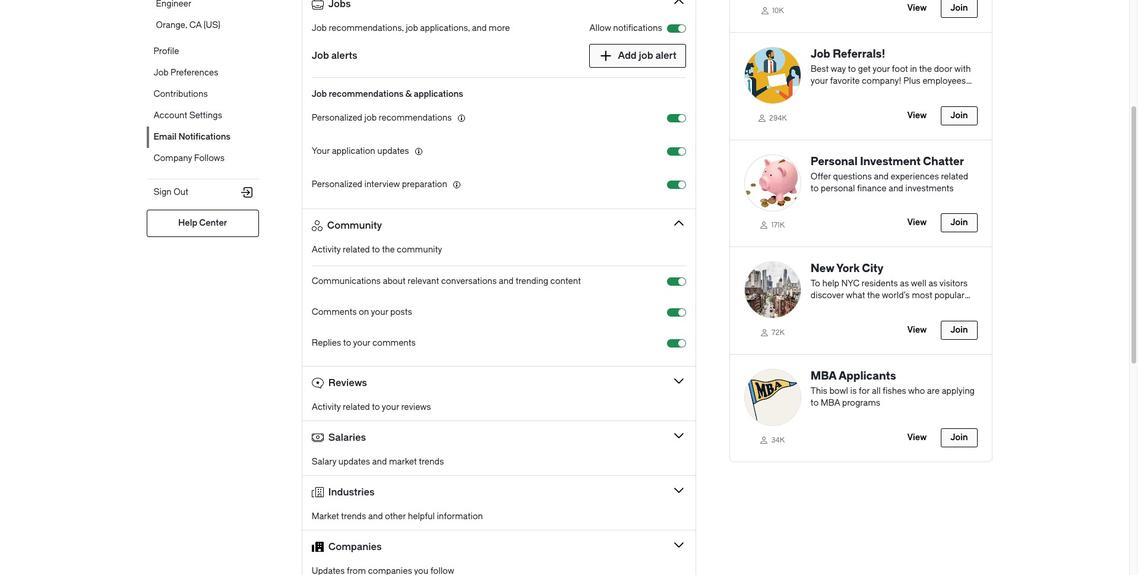 Task type: describe. For each thing, give the bounding box(es) containing it.
image for bowl image for mba applicants
[[744, 369, 801, 426]]

programs
[[842, 398, 881, 408]]

city
[[811, 303, 825, 313]]

personal
[[811, 155, 858, 168]]

&
[[405, 89, 412, 99]]

world's
[[882, 291, 910, 301]]

1 vertical spatial recommendations
[[379, 113, 452, 123]]

market
[[312, 512, 339, 522]]

won't
[[811, 88, 832, 98]]

market trends and other helpful information
[[312, 512, 483, 522]]

your down comments on your posts
[[353, 338, 370, 348]]

294k
[[769, 114, 787, 122]]

related for reviews
[[343, 402, 370, 413]]

fishes
[[883, 386, 906, 396]]

10k
[[772, 6, 784, 15]]

helpful
[[408, 512, 435, 522]]

10k button
[[730, 0, 992, 32]]

mba applicants this bowl is for all fishes who are applying to mba programs
[[811, 370, 975, 408]]

related for community
[[343, 245, 370, 255]]

0 vertical spatial updates
[[377, 146, 409, 156]]

294k link
[[744, 110, 801, 125]]

salary
[[312, 457, 336, 467]]

10k link
[[744, 3, 801, 18]]

what
[[846, 291, 865, 301]]

for
[[859, 386, 870, 396]]

visitors
[[940, 279, 968, 289]]

comments on your posts
[[312, 307, 412, 317]]

communications about relevant conversations and trending content
[[312, 276, 581, 287]]

getting
[[856, 88, 884, 98]]

get
[[858, 64, 871, 74]]

mind
[[834, 88, 854, 98]]

finance
[[857, 183, 887, 193]]

job referrals! best way to get your foot in the door with your favorite company! plus employees won't mind getting that referral money!
[[811, 47, 971, 98]]

city
[[862, 262, 884, 275]]

and left the other
[[368, 512, 383, 522]]

nyc
[[842, 279, 860, 289]]

job for alerts
[[312, 50, 329, 61]]

to right replies at the left bottom of the page
[[343, 338, 351, 348]]

community
[[397, 245, 442, 255]]

your
[[312, 146, 330, 156]]

help center
[[178, 218, 227, 228]]

settings
[[189, 111, 222, 121]]

your application updates
[[312, 146, 409, 156]]

preferences
[[171, 68, 218, 78]]

personalized for personalized interview preparation
[[312, 180, 362, 190]]

job recommendations, job applications, and more
[[312, 23, 510, 34]]

personal investment chatter offer questions and experiences related to personal finance and investments
[[811, 155, 968, 193]]

0 vertical spatial mba
[[811, 370, 837, 383]]

the inside new york city to help nyc residents as well as visitors discover what the world's most popular city has to offer!
[[867, 291, 880, 301]]

1 vertical spatial the
[[382, 245, 395, 255]]

referral
[[903, 88, 932, 98]]

door
[[934, 64, 953, 74]]

comments
[[312, 307, 357, 317]]

to inside personal investment chatter offer questions and experiences related to personal finance and investments
[[811, 183, 819, 193]]

personal
[[821, 183, 855, 193]]

that
[[886, 88, 901, 98]]

alerts
[[331, 50, 357, 61]]

0 vertical spatial recommendations
[[329, 89, 404, 99]]

ca
[[189, 20, 202, 30]]

email notifications
[[154, 132, 231, 142]]

personalized interview preparation
[[312, 180, 447, 190]]

activity related to the community
[[312, 245, 442, 255]]

and left trending
[[499, 276, 514, 287]]

account settings
[[154, 111, 222, 121]]

orange,
[[156, 20, 187, 30]]

in
[[910, 64, 917, 74]]

market
[[389, 457, 417, 467]]

salary updates and market trends
[[312, 457, 444, 467]]

content
[[551, 276, 581, 287]]

to inside job referrals! best way to get your foot in the door with your favorite company! plus employees won't mind getting that referral money!
[[848, 64, 856, 74]]

image for bowl image for personal investment chatter
[[744, 154, 801, 211]]

salaries
[[328, 432, 366, 443]]

more
[[489, 23, 510, 34]]

experiences
[[891, 171, 939, 182]]

chatter
[[923, 155, 964, 168]]

34k link
[[744, 433, 801, 447]]

reviews
[[328, 377, 367, 388]]

to down community
[[372, 245, 380, 255]]

follows
[[194, 153, 225, 163]]

personalized job recommendations
[[312, 113, 452, 123]]

favorite
[[830, 76, 860, 86]]

employees
[[923, 76, 966, 86]]

out
[[174, 187, 188, 197]]

york
[[837, 262, 860, 275]]

all
[[872, 386, 881, 396]]

applicants
[[839, 370, 896, 383]]

about
[[383, 276, 406, 287]]

your left reviews
[[382, 402, 399, 413]]

recommendations,
[[329, 23, 404, 34]]

email
[[154, 132, 177, 142]]

bowl
[[830, 386, 848, 396]]

popular
[[935, 291, 965, 301]]



Task type: vqa. For each thing, say whether or not it's contained in the screenshot.
Consulting Exit Opportunities link
no



Task type: locate. For each thing, give the bounding box(es) containing it.
related
[[941, 171, 968, 182], [343, 245, 370, 255], [343, 402, 370, 413]]

mba down bowl
[[821, 398, 840, 408]]

related down reviews
[[343, 402, 370, 413]]

updates down 'salaries'
[[339, 457, 370, 467]]

1 vertical spatial personalized
[[312, 180, 362, 190]]

the inside job referrals! best way to get your foot in the door with your favorite company! plus employees won't mind getting that referral money!
[[919, 64, 932, 74]]

your down best
[[811, 76, 828, 86]]

account
[[154, 111, 187, 121]]

1 vertical spatial updates
[[339, 457, 370, 467]]

with
[[955, 64, 971, 74]]

are
[[927, 386, 940, 396]]

2 personalized from the top
[[312, 180, 362, 190]]

help
[[178, 218, 197, 228]]

job for referrals!
[[811, 47, 831, 60]]

to left get
[[848, 64, 856, 74]]

job inside job referrals! best way to get your foot in the door with your favorite company! plus employees won't mind getting that referral money!
[[811, 47, 831, 60]]

72k link
[[744, 325, 801, 340]]

0 vertical spatial personalized
[[312, 113, 362, 123]]

0 horizontal spatial the
[[382, 245, 395, 255]]

and left more
[[472, 23, 487, 34]]

0 vertical spatial activity
[[312, 245, 341, 255]]

the left community on the top left of page
[[382, 245, 395, 255]]

and up finance
[[874, 171, 889, 182]]

industries
[[328, 487, 375, 498]]

2 as from the left
[[929, 279, 938, 289]]

job left alerts
[[312, 50, 329, 61]]

relevant
[[408, 276, 439, 287]]

company follows
[[154, 153, 225, 163]]

0 horizontal spatial trends
[[341, 512, 366, 522]]

companies
[[328, 541, 382, 552]]

4 image for bowl image from the top
[[744, 369, 801, 426]]

and left market
[[372, 457, 387, 467]]

2 vertical spatial the
[[867, 291, 880, 301]]

sign out
[[154, 187, 188, 197]]

on
[[359, 307, 369, 317]]

to right 'has'
[[843, 303, 851, 313]]

1 image for bowl image from the top
[[744, 47, 801, 104]]

171k link
[[744, 218, 801, 232]]

activity related to your reviews
[[312, 402, 431, 413]]

trending
[[516, 276, 548, 287]]

0 vertical spatial the
[[919, 64, 932, 74]]

0 vertical spatial related
[[941, 171, 968, 182]]

job up best
[[811, 47, 831, 60]]

related inside personal investment chatter offer questions and experiences related to personal finance and investments
[[941, 171, 968, 182]]

0 vertical spatial job
[[406, 23, 418, 34]]

trends
[[419, 457, 444, 467], [341, 512, 366, 522]]

information
[[437, 512, 483, 522]]

replies
[[312, 338, 341, 348]]

job down profile
[[154, 68, 169, 78]]

is
[[850, 386, 857, 396]]

preparation
[[402, 180, 447, 190]]

as left well
[[900, 279, 909, 289]]

other
[[385, 512, 406, 522]]

job down job recommendations & applications
[[364, 113, 377, 123]]

image for bowl image up 34k link
[[744, 369, 801, 426]]

related down community
[[343, 245, 370, 255]]

contributions
[[154, 89, 208, 99]]

new york city to help nyc residents as well as visitors discover what the world's most popular city has to offer!
[[811, 262, 968, 313]]

image for bowl image up 171k "link" on the top right
[[744, 154, 801, 211]]

this
[[811, 386, 828, 396]]

to down this
[[811, 398, 819, 408]]

foot
[[892, 64, 908, 74]]

community
[[327, 220, 382, 231]]

1 vertical spatial related
[[343, 245, 370, 255]]

communications
[[312, 276, 381, 287]]

to down "offer"
[[811, 183, 819, 193]]

application
[[332, 146, 375, 156]]

the down residents
[[867, 291, 880, 301]]

image for bowl image
[[744, 47, 801, 104], [744, 154, 801, 211], [744, 262, 801, 319], [744, 369, 801, 426]]

trends right market
[[419, 457, 444, 467]]

2 vertical spatial related
[[343, 402, 370, 413]]

1 horizontal spatial updates
[[377, 146, 409, 156]]

notifications
[[613, 23, 662, 34]]

1 activity from the top
[[312, 245, 341, 255]]

to inside new york city to help nyc residents as well as visitors discover what the world's most popular city has to offer!
[[843, 303, 851, 313]]

company
[[154, 153, 192, 163]]

1 horizontal spatial the
[[867, 291, 880, 301]]

to inside mba applicants this bowl is for all fishes who are applying to mba programs
[[811, 398, 819, 408]]

personalized down your
[[312, 180, 362, 190]]

recommendations down the &
[[379, 113, 452, 123]]

1 horizontal spatial job
[[406, 23, 418, 34]]

1 vertical spatial trends
[[341, 512, 366, 522]]

1 horizontal spatial as
[[929, 279, 938, 289]]

2 activity from the top
[[312, 402, 341, 413]]

(us)
[[204, 20, 220, 30]]

as
[[900, 279, 909, 289], [929, 279, 938, 289]]

job for preferences
[[154, 68, 169, 78]]

activity down reviews
[[312, 402, 341, 413]]

0 vertical spatial trends
[[419, 457, 444, 467]]

to
[[811, 279, 820, 289]]

and down experiences
[[889, 183, 903, 193]]

recommendations
[[329, 89, 404, 99], [379, 113, 452, 123]]

who
[[908, 386, 925, 396]]

171k
[[771, 221, 785, 230]]

image for bowl image up "72k" link
[[744, 262, 801, 319]]

allow notifications
[[589, 23, 662, 34]]

1 vertical spatial activity
[[312, 402, 341, 413]]

1 vertical spatial job
[[364, 113, 377, 123]]

has
[[827, 303, 841, 313]]

trends down industries on the left
[[341, 512, 366, 522]]

reviews
[[401, 402, 431, 413]]

orange, ca (us)
[[156, 20, 220, 30]]

job for recommendations
[[312, 89, 327, 99]]

job up job alerts
[[312, 23, 327, 34]]

updates
[[377, 146, 409, 156], [339, 457, 370, 467]]

allow
[[589, 23, 611, 34]]

activity up communications
[[312, 245, 341, 255]]

to left reviews
[[372, 402, 380, 413]]

1 personalized from the top
[[312, 113, 362, 123]]

0 horizontal spatial job
[[364, 113, 377, 123]]

posts
[[390, 307, 412, 317]]

3 image for bowl image from the top
[[744, 262, 801, 319]]

job for recommendations,
[[312, 23, 327, 34]]

job left applications,
[[406, 23, 418, 34]]

sign out link
[[146, 179, 259, 200]]

applying
[[942, 386, 975, 396]]

2 horizontal spatial the
[[919, 64, 932, 74]]

activity for community
[[312, 245, 341, 255]]

recommendations up personalized job recommendations
[[329, 89, 404, 99]]

your right on
[[371, 307, 388, 317]]

72k
[[772, 329, 785, 337]]

0 horizontal spatial as
[[900, 279, 909, 289]]

activity for reviews
[[312, 402, 341, 413]]

investments
[[906, 183, 954, 193]]

job recommendations & applications
[[312, 89, 463, 99]]

1 as from the left
[[900, 279, 909, 289]]

image for bowl image up 294k link
[[744, 47, 801, 104]]

1 vertical spatial mba
[[821, 398, 840, 408]]

center
[[199, 218, 227, 228]]

residents
[[862, 279, 898, 289]]

job
[[312, 23, 327, 34], [811, 47, 831, 60], [312, 50, 329, 61], [154, 68, 169, 78], [312, 89, 327, 99]]

0 horizontal spatial updates
[[339, 457, 370, 467]]

your
[[873, 64, 890, 74], [811, 76, 828, 86], [371, 307, 388, 317], [353, 338, 370, 348], [382, 402, 399, 413]]

personalized for personalized job recommendations
[[312, 113, 362, 123]]

discover
[[811, 291, 844, 301]]

personalized up your
[[312, 113, 362, 123]]

image for bowl image for job referrals!
[[744, 47, 801, 104]]

2 image for bowl image from the top
[[744, 154, 801, 211]]

as right well
[[929, 279, 938, 289]]

comments
[[373, 338, 416, 348]]

your up company!
[[873, 64, 890, 74]]

best
[[811, 64, 829, 74]]

well
[[911, 279, 927, 289]]

mba up this
[[811, 370, 837, 383]]

money!
[[934, 88, 964, 98]]

profile
[[154, 46, 179, 56]]

1 horizontal spatial trends
[[419, 457, 444, 467]]

image for bowl image for new york city
[[744, 262, 801, 319]]

new
[[811, 262, 835, 275]]

the right in
[[919, 64, 932, 74]]

related down chatter in the top of the page
[[941, 171, 968, 182]]

job down job alerts
[[312, 89, 327, 99]]

way
[[831, 64, 846, 74]]

replies to your comments
[[312, 338, 416, 348]]

updates up interview
[[377, 146, 409, 156]]

personalized
[[312, 113, 362, 123], [312, 180, 362, 190]]



